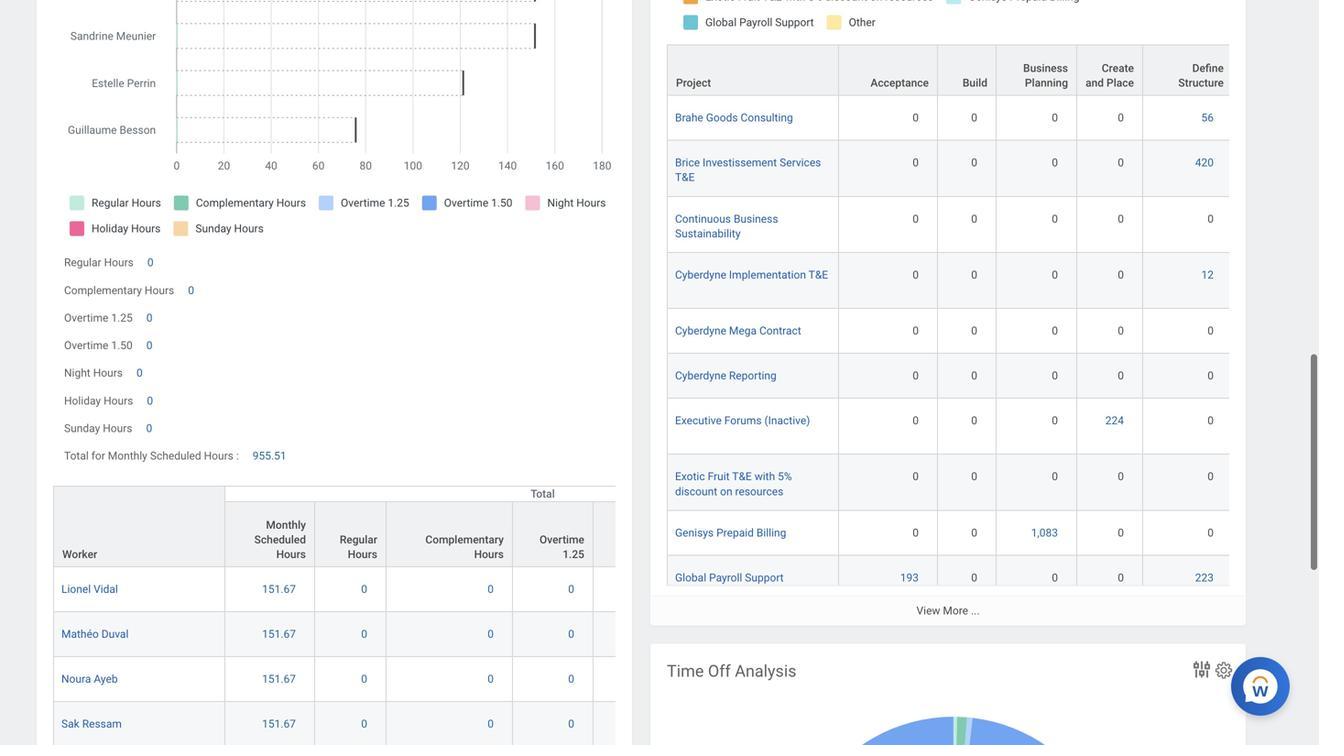 Task type: vqa. For each thing, say whether or not it's contained in the screenshot.


Task type: locate. For each thing, give the bounding box(es) containing it.
overtime inside column header
[[540, 533, 585, 546]]

genisys prepaid billing
[[675, 526, 787, 539]]

1 horizontal spatial scheduled
[[254, 533, 306, 546]]

1 cyberdyne from the top
[[675, 268, 727, 281]]

sak
[[61, 717, 79, 730]]

t&e down brice
[[675, 171, 695, 184]]

3 overtime 1.50 image from the top
[[601, 672, 666, 686]]

3 cyberdyne from the top
[[675, 369, 727, 382]]

1.25
[[111, 312, 133, 324], [563, 548, 585, 561]]

total button
[[225, 487, 861, 501]]

acceptance column header
[[839, 45, 938, 97]]

t&e inside brice investissement services t&e
[[675, 171, 695, 184]]

1.50 inside 'overtime 1.50'
[[644, 548, 665, 561]]

sunday
[[64, 422, 100, 435]]

sak ressam
[[61, 717, 122, 730]]

0 horizontal spatial monthly
[[108, 450, 147, 463]]

0 vertical spatial regular hours
[[64, 256, 134, 269]]

0 vertical spatial total
[[64, 450, 89, 463]]

...
[[971, 604, 980, 617]]

brice
[[675, 156, 700, 169]]

monthly
[[108, 450, 147, 463], [266, 519, 306, 531]]

regular
[[64, 256, 101, 269], [340, 533, 378, 546]]

business planning button
[[997, 45, 1077, 95]]

row containing business planning
[[667, 45, 1320, 97]]

overtime 1.50
[[64, 339, 133, 352], [620, 533, 665, 561]]

services
[[780, 156, 821, 169]]

total inside "popup button"
[[531, 487, 555, 500]]

worker column header
[[53, 486, 225, 568]]

complementary
[[64, 284, 142, 297], [426, 533, 504, 546]]

create and place column header
[[1078, 45, 1144, 97]]

business inside popup button
[[1024, 62, 1069, 75]]

0 horizontal spatial complementary
[[64, 284, 142, 297]]

monthly left regular hours column header
[[266, 519, 306, 531]]

1 vertical spatial business
[[734, 212, 779, 225]]

global payroll support link
[[675, 568, 784, 584]]

0 horizontal spatial overtime 1.50
[[64, 339, 133, 352]]

overtime 1.25 column header
[[513, 487, 594, 568]]

1 horizontal spatial total
[[531, 487, 555, 500]]

total for total for monthly scheduled hours :
[[64, 450, 89, 463]]

2 vertical spatial t&e
[[733, 470, 752, 483]]

hours inside complementary hours
[[474, 548, 504, 561]]

t&e up on
[[733, 470, 752, 483]]

row containing brice investissement services t&e
[[667, 141, 1320, 197]]

4 151.67 from the top
[[262, 717, 296, 730]]

configure time off analysis image
[[1214, 660, 1234, 680]]

1 151.67 from the top
[[262, 583, 296, 596]]

holiday hours
[[64, 394, 133, 407]]

2 151.67 button from the top
[[262, 627, 299, 641]]

1 vertical spatial complementary hours
[[426, 533, 504, 561]]

vidal
[[94, 583, 118, 596]]

151.67 for 3rd 151.67 button from the bottom of the page
[[262, 628, 296, 640]]

151.67 for 1st 151.67 button from the bottom
[[262, 717, 296, 730]]

t&e inside exotic fruit t&e with 5% discount on resources
[[733, 470, 752, 483]]

cyberdyne implementation t&e link
[[675, 265, 829, 281]]

payroll
[[709, 571, 743, 584]]

1 horizontal spatial monthly
[[266, 519, 306, 531]]

row containing sak ressam
[[53, 702, 861, 745]]

0 vertical spatial overtime 1.50
[[64, 339, 133, 352]]

contract
[[760, 324, 802, 337]]

scheduled inside popup button
[[254, 533, 306, 546]]

lionel
[[61, 583, 91, 596]]

1 horizontal spatial 1.25
[[563, 548, 585, 561]]

0 horizontal spatial business
[[734, 212, 779, 225]]

1 vertical spatial monthly
[[266, 519, 306, 531]]

1 vertical spatial scheduled
[[254, 533, 306, 546]]

1 vertical spatial 1.50
[[644, 548, 665, 561]]

night
[[64, 367, 90, 380]]

build button
[[938, 45, 996, 95]]

2 vertical spatial cyberdyne
[[675, 369, 727, 382]]

1 horizontal spatial complementary hours
[[426, 533, 504, 561]]

0 horizontal spatial t&e
[[675, 171, 695, 184]]

row containing exotic fruit t&e with 5% discount on resources
[[667, 455, 1320, 511]]

row containing cyberdyne mega contract
[[667, 309, 1320, 354]]

continuous business sustainability
[[675, 212, 779, 240]]

row containing mathéo duval
[[53, 612, 861, 657]]

row
[[667, 45, 1320, 97], [667, 96, 1320, 141], [667, 141, 1320, 197], [667, 197, 1320, 253], [667, 253, 1320, 309], [667, 309, 1320, 354], [667, 354, 1320, 399], [667, 399, 1320, 455], [667, 455, 1320, 511], [53, 486, 861, 568], [53, 487, 861, 568], [667, 511, 1320, 556], [667, 556, 1320, 601], [53, 567, 861, 612], [53, 612, 861, 657], [53, 657, 861, 702], [53, 702, 861, 745]]

complementary hours up night hours
[[64, 284, 174, 297]]

223 button
[[1196, 570, 1217, 585]]

view more ...
[[917, 604, 980, 617]]

complementary up night hours
[[64, 284, 142, 297]]

1.25 inside the overtime 1.25
[[563, 548, 585, 561]]

3 151.67 button from the top
[[262, 672, 299, 686]]

12 button
[[1202, 268, 1217, 282]]

1 overtime 1.50 image from the top
[[601, 582, 666, 597]]

project column header
[[667, 45, 839, 97]]

0 vertical spatial scheduled
[[150, 450, 201, 463]]

total up overtime 1.25 popup button
[[531, 487, 555, 500]]

overtime 1.25
[[64, 312, 133, 324], [540, 533, 585, 561]]

overtime 1.50 left the genisys
[[620, 533, 665, 561]]

genisys prepaid billing link
[[675, 523, 787, 539]]

create and place button
[[1078, 45, 1143, 95]]

420 button
[[1196, 155, 1217, 170]]

0 button
[[913, 111, 922, 125], [972, 111, 981, 125], [1052, 111, 1061, 125], [1118, 111, 1127, 125], [913, 155, 922, 170], [972, 155, 981, 170], [1052, 155, 1061, 170], [1118, 155, 1127, 170], [913, 211, 922, 226], [972, 211, 981, 226], [1052, 211, 1061, 226], [1118, 211, 1127, 226], [1208, 211, 1217, 226], [147, 255, 156, 270], [913, 268, 922, 282], [972, 268, 981, 282], [1052, 268, 1061, 282], [1118, 268, 1127, 282], [188, 283, 197, 298], [146, 311, 155, 325], [913, 324, 922, 338], [972, 324, 981, 338], [1052, 324, 1061, 338], [1118, 324, 1127, 338], [1208, 324, 1217, 338], [146, 338, 155, 353], [137, 366, 145, 381], [913, 368, 922, 383], [972, 368, 981, 383], [1052, 368, 1061, 383], [1118, 368, 1127, 383], [1208, 368, 1217, 383], [147, 394, 156, 408], [913, 413, 922, 428], [972, 413, 981, 428], [1052, 413, 1061, 428], [1208, 413, 1217, 428], [146, 421, 155, 436], [913, 469, 922, 484], [972, 469, 981, 484], [1052, 469, 1061, 484], [1118, 469, 1127, 484], [1208, 469, 1217, 484], [913, 525, 922, 540], [972, 525, 981, 540], [1118, 525, 1127, 540], [1208, 525, 1217, 540], [972, 570, 981, 585], [1052, 570, 1061, 585], [1118, 570, 1127, 585], [361, 582, 370, 597], [488, 582, 497, 597], [568, 582, 577, 597], [361, 627, 370, 641], [488, 627, 497, 641], [568, 627, 577, 641], [361, 672, 370, 686], [488, 672, 497, 686], [568, 672, 577, 686], [361, 717, 370, 731], [488, 717, 497, 731], [568, 717, 577, 731]]

genisys
[[675, 526, 714, 539]]

1 vertical spatial total
[[531, 487, 555, 500]]

business down brice investissement services t&e
[[734, 212, 779, 225]]

1 horizontal spatial t&e
[[733, 470, 752, 483]]

1 vertical spatial 1.25
[[563, 548, 585, 561]]

2 overtime 1.50 image from the top
[[601, 627, 666, 641]]

420
[[1196, 156, 1214, 169]]

2 cyberdyne from the top
[[675, 324, 727, 337]]

overtime 1.25 down total "popup button"
[[540, 533, 585, 561]]

executive
[[675, 414, 722, 427]]

t&e for cyberdyne implementation t&e
[[809, 268, 829, 281]]

1 horizontal spatial overtime 1.25
[[540, 533, 585, 561]]

1 horizontal spatial regular
[[340, 533, 378, 546]]

1 horizontal spatial overtime 1.50
[[620, 533, 665, 561]]

regular hours
[[64, 256, 134, 269], [340, 533, 378, 561]]

total left for
[[64, 450, 89, 463]]

:
[[236, 450, 239, 463]]

off
[[708, 662, 731, 681]]

overtime 1.25 up night hours
[[64, 312, 133, 324]]

prepaid
[[717, 526, 754, 539]]

0 horizontal spatial complementary hours
[[64, 284, 174, 297]]

continuous business sustainability link
[[675, 209, 779, 240]]

0 horizontal spatial 1.25
[[111, 312, 133, 324]]

complementary hours
[[64, 284, 174, 297], [426, 533, 504, 561]]

cyberdyne left mega
[[675, 324, 727, 337]]

1,083 button
[[1032, 525, 1061, 540]]

1 horizontal spatial regular hours
[[340, 533, 378, 561]]

1 vertical spatial regular
[[340, 533, 378, 546]]

1.25 up night hours
[[111, 312, 133, 324]]

global
[[675, 571, 707, 584]]

time
[[667, 662, 704, 681]]

view more ... link
[[651, 595, 1246, 626]]

row containing cyberdyne reporting
[[667, 354, 1320, 399]]

t&e
[[675, 171, 695, 184], [809, 268, 829, 281], [733, 470, 752, 483]]

total for monthly scheduled hours :
[[64, 450, 239, 463]]

support
[[745, 571, 784, 584]]

t&e right the implementation
[[809, 268, 829, 281]]

4 overtime 1.50 image from the top
[[601, 717, 666, 731]]

brahe
[[675, 111, 704, 124]]

1.25 left overtime 1.50 popup button
[[563, 548, 585, 561]]

0 vertical spatial 1.50
[[111, 339, 133, 352]]

cyberdyne down sustainability
[[675, 268, 727, 281]]

hours
[[104, 256, 134, 269], [145, 284, 174, 297], [93, 367, 123, 380], [104, 394, 133, 407], [103, 422, 132, 435], [204, 450, 234, 463], [276, 548, 306, 561], [348, 548, 378, 561], [474, 548, 504, 561]]

2 horizontal spatial t&e
[[809, 268, 829, 281]]

complementary left overtime 1.25 popup button
[[426, 533, 504, 546]]

overtime
[[64, 312, 109, 324], [64, 339, 109, 352], [540, 533, 585, 546], [620, 533, 665, 546]]

0 vertical spatial overtime 1.25
[[64, 312, 133, 324]]

1 vertical spatial t&e
[[809, 268, 829, 281]]

noura ayeb link
[[61, 669, 118, 685]]

1 vertical spatial cyberdyne
[[675, 324, 727, 337]]

1 horizontal spatial business
[[1024, 62, 1069, 75]]

total
[[64, 450, 89, 463], [531, 487, 555, 500]]

4 151.67 button from the top
[[262, 717, 299, 731]]

overtime 1.50 up night hours
[[64, 339, 133, 352]]

monthly right for
[[108, 450, 147, 463]]

0 vertical spatial t&e
[[675, 171, 695, 184]]

row containing global payroll support
[[667, 556, 1320, 601]]

0 horizontal spatial 1.50
[[111, 339, 133, 352]]

overtime 1.50 image for 'row' containing noura ayeb
[[601, 672, 666, 686]]

define
[[1193, 62, 1224, 75]]

ressam
[[82, 717, 122, 730]]

0 vertical spatial business
[[1024, 62, 1069, 75]]

1 horizontal spatial 1.50
[[644, 548, 665, 561]]

56
[[1202, 111, 1214, 124]]

build column header
[[938, 45, 997, 97]]

forums
[[725, 414, 762, 427]]

business inside continuous business sustainability
[[734, 212, 779, 225]]

complementary inside popup button
[[426, 533, 504, 546]]

0 vertical spatial 1.25
[[111, 312, 133, 324]]

2 151.67 from the top
[[262, 628, 296, 640]]

scheduled left regular hours popup button
[[254, 533, 306, 546]]

mathéo duval link
[[61, 624, 129, 640]]

overtime 1.50 image
[[601, 582, 666, 597], [601, 627, 666, 641], [601, 672, 666, 686], [601, 717, 666, 731]]

223
[[1196, 571, 1214, 584]]

build
[[963, 77, 988, 89]]

0
[[913, 111, 919, 124], [972, 111, 978, 124], [1052, 111, 1058, 124], [1118, 111, 1124, 124], [913, 156, 919, 169], [972, 156, 978, 169], [1052, 156, 1058, 169], [1118, 156, 1124, 169], [913, 212, 919, 225], [972, 212, 978, 225], [1052, 212, 1058, 225], [1118, 212, 1124, 225], [1208, 212, 1214, 225], [147, 256, 154, 269], [913, 268, 919, 281], [972, 268, 978, 281], [1052, 268, 1058, 281], [1118, 268, 1124, 281], [188, 284, 194, 297], [146, 312, 153, 324], [913, 324, 919, 337], [972, 324, 978, 337], [1052, 324, 1058, 337], [1118, 324, 1124, 337], [1208, 324, 1214, 337], [146, 339, 153, 352], [137, 367, 143, 380], [913, 369, 919, 382], [972, 369, 978, 382], [1052, 369, 1058, 382], [1118, 369, 1124, 382], [1208, 369, 1214, 382], [147, 394, 153, 407], [913, 414, 919, 427], [972, 414, 978, 427], [1052, 414, 1058, 427], [1208, 414, 1214, 427], [146, 422, 152, 435], [913, 470, 919, 483], [972, 470, 978, 483], [1052, 470, 1058, 483], [1118, 470, 1124, 483], [1208, 470, 1214, 483], [913, 526, 919, 539], [972, 526, 978, 539], [1118, 526, 1124, 539], [1208, 526, 1214, 539], [972, 571, 978, 584], [1052, 571, 1058, 584], [1118, 571, 1124, 584], [361, 583, 367, 596], [488, 583, 494, 596], [568, 583, 575, 596], [361, 628, 367, 640], [488, 628, 494, 640], [568, 628, 575, 640], [361, 673, 367, 685], [488, 673, 494, 685], [568, 673, 575, 685], [361, 717, 367, 730], [488, 717, 494, 730], [568, 717, 575, 730]]

time off analysis element
[[651, 644, 1246, 745]]

0 vertical spatial regular
[[64, 256, 101, 269]]

1 vertical spatial regular hours
[[340, 533, 378, 561]]

exotic fruit t&e with 5% discount on resources
[[675, 470, 792, 498]]

0 vertical spatial cyberdyne
[[675, 268, 727, 281]]

3 151.67 from the top
[[262, 673, 296, 685]]

cyberdyne up 'executive'
[[675, 369, 727, 382]]

exotic fruit t&e with 5% discount on resources link
[[675, 467, 792, 498]]

1 horizontal spatial complementary
[[426, 533, 504, 546]]

1 vertical spatial complementary
[[426, 533, 504, 546]]

1 vertical spatial overtime 1.25
[[540, 533, 585, 561]]

worker button
[[54, 487, 225, 566]]

151.67 for 4th 151.67 button from the bottom of the page
[[262, 583, 296, 596]]

scheduled left :
[[150, 450, 201, 463]]

mathéo
[[61, 628, 99, 640]]

complementary hours left overtime 1.25 popup button
[[426, 533, 504, 561]]

business up planning
[[1024, 62, 1069, 75]]

worker
[[62, 548, 97, 561]]

t&e for exotic fruit t&e with 5% discount on resources
[[733, 470, 752, 483]]

1 vertical spatial overtime 1.50
[[620, 533, 665, 561]]

0 horizontal spatial total
[[64, 450, 89, 463]]

0 vertical spatial monthly
[[108, 450, 147, 463]]



Task type: describe. For each thing, give the bounding box(es) containing it.
goods
[[706, 111, 738, 124]]

noura
[[61, 673, 91, 685]]

monthly inside monthly scheduled hours
[[266, 519, 306, 531]]

more
[[943, 604, 969, 617]]

analysis
[[735, 662, 797, 681]]

for
[[91, 450, 105, 463]]

reporting
[[729, 369, 777, 382]]

regular inside popup button
[[340, 533, 378, 546]]

0 horizontal spatial scheduled
[[150, 450, 201, 463]]

mathéo duval
[[61, 628, 129, 640]]

fruit
[[708, 470, 730, 483]]

implementation
[[729, 268, 806, 281]]

0 horizontal spatial regular
[[64, 256, 101, 269]]

business planning
[[1024, 62, 1069, 89]]

0 horizontal spatial overtime 1.25
[[64, 312, 133, 324]]

acceptance button
[[839, 45, 938, 95]]

sak ressam link
[[61, 714, 122, 730]]

56 button
[[1202, 111, 1217, 125]]

continuous
[[675, 212, 731, 225]]

sunday hours
[[64, 422, 132, 435]]

(inactive)
[[765, 414, 810, 427]]

row containing cyberdyne implementation t&e
[[667, 253, 1320, 309]]

0 vertical spatial complementary
[[64, 284, 142, 297]]

project reported time by project element
[[651, 0, 1320, 690]]

hours inside monthly scheduled hours
[[276, 548, 306, 561]]

overtime 1.25 button
[[513, 502, 593, 566]]

row containing genisys prepaid billing
[[667, 511, 1320, 556]]

structure
[[1179, 77, 1224, 89]]

1,083
[[1032, 526, 1058, 539]]

lionel vidal
[[61, 583, 118, 596]]

12
[[1202, 268, 1214, 281]]

executive forums (inactive)
[[675, 414, 810, 427]]

business planning column header
[[997, 45, 1078, 97]]

create and place
[[1086, 62, 1135, 89]]

brice investissement services t&e
[[675, 156, 821, 184]]

planning
[[1025, 77, 1069, 89]]

1 151.67 button from the top
[[262, 582, 299, 597]]

overtime 1.50 inside overtime 1.50 popup button
[[620, 533, 665, 561]]

cyberdyne reporting
[[675, 369, 777, 382]]

discount
[[675, 485, 718, 498]]

on
[[720, 485, 733, 498]]

regular hours column header
[[315, 487, 387, 568]]

view
[[917, 604, 941, 617]]

billing
[[757, 526, 787, 539]]

overtime 1.50 image for 'row' containing sak ressam
[[601, 717, 666, 731]]

duval
[[101, 628, 129, 640]]

complementary hours column header
[[387, 487, 513, 568]]

project button
[[668, 45, 839, 95]]

brice investissement services t&e link
[[675, 153, 821, 184]]

overtime 1.50 button
[[594, 502, 674, 566]]

cyberdyne reporting link
[[675, 366, 777, 382]]

mega
[[729, 324, 757, 337]]

complementary hours button
[[387, 502, 512, 566]]

define structure button
[[1144, 45, 1233, 95]]

brahe goods consulting
[[675, 111, 793, 124]]

row containing monthly scheduled hours
[[53, 487, 861, 568]]

151.67 for 3rd 151.67 button from the top of the page
[[262, 673, 296, 685]]

holiday
[[64, 394, 101, 407]]

brahe goods consulting link
[[675, 108, 793, 124]]

with
[[755, 470, 775, 483]]

monthly scheduled hours column header
[[225, 487, 315, 568]]

row containing executive forums (inactive)
[[667, 399, 1320, 455]]

row containing noura ayeb
[[53, 657, 861, 702]]

hours inside the regular hours
[[348, 548, 378, 561]]

cyberdyne mega contract
[[675, 324, 802, 337]]

time off analysis
[[667, 662, 797, 681]]

total for total
[[531, 487, 555, 500]]

row containing continuous business sustainability
[[667, 197, 1320, 253]]

create
[[1102, 62, 1135, 75]]

row containing brahe goods consulting
[[667, 96, 1320, 141]]

overtime 1.50 image for 'row' containing mathéo duval
[[601, 627, 666, 641]]

exotic
[[675, 470, 705, 483]]

cyberdyne implementation t&e
[[675, 268, 829, 281]]

row containing lionel vidal
[[53, 567, 861, 612]]

project
[[676, 77, 711, 89]]

row containing total
[[53, 486, 861, 568]]

cyberdyne for cyberdyne mega contract
[[675, 324, 727, 337]]

regular hours button
[[315, 502, 386, 566]]

5%
[[778, 470, 792, 483]]

executive forums (inactive) link
[[675, 411, 810, 427]]

cyberdyne for cyberdyne reporting
[[675, 369, 727, 382]]

sustainability
[[675, 227, 741, 240]]

193 button
[[901, 570, 922, 585]]

configure and view chart data image
[[1191, 658, 1213, 680]]

0 vertical spatial complementary hours
[[64, 284, 174, 297]]

0 horizontal spatial regular hours
[[64, 256, 134, 269]]

overtime 1.50 image for 'row' containing lionel vidal
[[601, 582, 666, 597]]

cyberdyne for cyberdyne implementation t&e
[[675, 268, 727, 281]]

resources
[[735, 485, 784, 498]]

night hours
[[64, 367, 123, 380]]

regular hours inside regular hours popup button
[[340, 533, 378, 561]]

955.51
[[253, 450, 286, 463]]

and
[[1086, 77, 1104, 89]]

overtime 1.25 inside overtime 1.25 popup button
[[540, 533, 585, 561]]

monthly scheduled hours
[[254, 519, 306, 561]]

complementary hours inside popup button
[[426, 533, 504, 561]]

955.51 button
[[253, 449, 289, 464]]

224 button
[[1106, 413, 1127, 428]]

193
[[901, 571, 919, 584]]

place
[[1107, 77, 1135, 89]]

global payroll support
[[675, 571, 784, 584]]

cyberdyne mega contract link
[[675, 321, 802, 337]]



